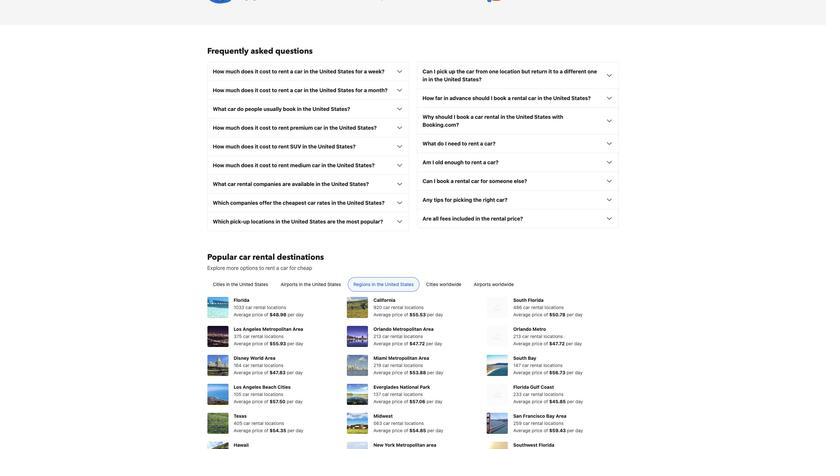 Task type: describe. For each thing, give the bounding box(es) containing it.
rent down questions
[[278, 69, 289, 75]]

$56.73
[[549, 371, 566, 376]]

i inside the why should i book a car rental in the united states with booking.com?
[[454, 114, 456, 120]]

offer
[[259, 200, 272, 206]]

car inside texas 405 car rental locations average price of $54.35 per day
[[244, 421, 250, 427]]

how for how much does it cost to rent a car in the united states for a month?
[[213, 88, 224, 93]]

frequently asked questions
[[207, 46, 313, 57]]

locations inside los angeles metropolitan area 375 car rental locations average price of $55.93 per day
[[265, 334, 284, 340]]

how for how far in advance should i book a rental car in the united states?
[[423, 95, 434, 101]]

disney
[[234, 356, 249, 362]]

questions
[[275, 46, 313, 57]]

to right need at right
[[462, 141, 467, 147]]

a down the why should i book a car rental in the united states with booking.com?
[[480, 141, 483, 147]]

location
[[500, 69, 520, 75]]

does for how much does it cost to rent a car in the united states for a week?
[[241, 69, 254, 75]]

enough
[[445, 160, 464, 166]]

cities worldwide button
[[421, 278, 467, 292]]

the inside 'dropdown button'
[[310, 88, 318, 93]]

car? for what do i need to rent a car?
[[485, 141, 496, 147]]

miami
[[374, 356, 387, 362]]

a left 'month?'
[[364, 88, 367, 93]]

the left 'right'
[[473, 197, 482, 203]]

i up tips
[[434, 179, 436, 184]]

the right pick
[[457, 69, 465, 75]]

it for how much does it cost to rent medium car in the united states?
[[255, 163, 258, 169]]

to inside can i pick up the car from one location but return it to a different one in in the united states?
[[553, 69, 559, 75]]

new york metropolitan area link
[[347, 438, 448, 450]]

375
[[234, 334, 242, 340]]

of inside orlando metro 213 car rental locations average price of $47.72 per day
[[544, 342, 548, 347]]

the up rates at the left of the page
[[322, 182, 330, 187]]

does for how much does it cost to rent premium car in the united states?
[[241, 125, 254, 131]]

up inside which pick-up locations in the united states are the most popular? dropdown button
[[243, 219, 250, 225]]

a down enough on the right of page
[[451, 179, 454, 184]]

united inside "button"
[[385, 282, 399, 288]]

from
[[476, 69, 488, 75]]

rental inside the 'florida 1033 car rental locations average price of $48.98 per day'
[[254, 305, 266, 311]]

locations inside the miami metropolitan area 219 car rental locations average price of $53.88 per day
[[404, 363, 423, 369]]

we're here for you image
[[207, 0, 234, 4]]

how for how much does it cost to rent premium car in the united states?
[[213, 125, 224, 131]]

a up can i book a rental car for someone else?
[[483, 160, 486, 166]]

of inside disney world area 164 car rental locations average price of $47.83 per day
[[264, 371, 268, 376]]

day inside san francisco bay area 259 car rental locations average price of $59.43 per day
[[576, 429, 583, 434]]

metropolitan inside the orlando metropolitan area 213 car rental locations average price of $47.72 per day
[[393, 327, 422, 333]]

$47.72 inside orlando metro 213 car rental locations average price of $47.72 per day
[[549, 342, 565, 347]]

a left week?
[[364, 69, 367, 75]]

area inside san francisco bay area 259 car rental locations average price of $59.43 per day
[[556, 414, 567, 420]]

rental inside the popular car rental destinations explore more options to rent a car for cheap
[[253, 252, 275, 263]]

rent left "medium"
[[278, 163, 289, 169]]

$59.43
[[549, 429, 566, 434]]

price inside midwest 563 car rental locations average price of $54.85 per day
[[392, 429, 403, 434]]

the inside the why should i book a car rental in the united states with booking.com?
[[507, 114, 515, 120]]

medium
[[290, 163, 311, 169]]

cost for how much does it cost to rent suv in the united states?
[[260, 144, 271, 150]]

picking
[[453, 197, 472, 203]]

people
[[245, 106, 262, 112]]

day inside california 920 car rental locations average price of $55.53 per day
[[436, 312, 443, 318]]

locations inside south florida 486 car rental locations average price of $50.78 per day
[[545, 305, 564, 311]]

orlando metropolitan area 213 car rental locations average price of $47.72 per day
[[374, 327, 442, 347]]

day inside florida gulf coast 233 car rental locations average price of $45.85 per day
[[576, 400, 583, 405]]

are
[[423, 216, 432, 222]]

can i pick up the car from one location but return it to a different one in in the united states?
[[423, 69, 597, 83]]

any tips for picking the right car?
[[423, 197, 508, 203]]

rent up can i book a rental car for someone else?
[[472, 160, 482, 166]]

book right usually
[[283, 106, 296, 112]]

per inside california 920 car rental locations average price of $55.53 per day
[[427, 312, 434, 318]]

right
[[483, 197, 495, 203]]

does for how much does it cost to rent a car in the united states for a month?
[[241, 88, 254, 93]]

locations inside florida gulf coast 233 car rental locations average price of $45.85 per day
[[544, 392, 564, 398]]

beach
[[262, 385, 276, 391]]

cheap car rental in florida gulf coast image
[[487, 385, 508, 406]]

gulf
[[530, 385, 540, 391]]

francisco
[[523, 414, 545, 420]]

rental inside disney world area 164 car rental locations average price of $47.83 per day
[[251, 363, 263, 369]]

rental inside "dropdown button"
[[491, 216, 506, 222]]

it for how much does it cost to rent premium car in the united states?
[[255, 125, 258, 131]]

states inside 'dropdown button'
[[338, 88, 354, 93]]

in inside "button"
[[372, 282, 376, 288]]

how far in advance should i book a rental car in the united states? button
[[423, 94, 613, 102]]

a down how much does it cost to rent a car in the united states for a week? on the left of page
[[290, 88, 293, 93]]

$57.06
[[410, 400, 425, 405]]

metropolitan down $54.85
[[396, 443, 425, 449]]

the right suv
[[308, 144, 317, 150]]

for left week?
[[356, 69, 363, 75]]

car inside san francisco bay area 259 car rental locations average price of $59.43 per day
[[523, 421, 530, 427]]

the down how much does it cost to rent suv in the united states? dropdown button
[[327, 163, 336, 169]]

how much does it cost to rent medium car in the united states? button
[[213, 162, 404, 170]]

most
[[346, 219, 359, 225]]

locations inside california 920 car rental locations average price of $55.53 per day
[[405, 305, 424, 311]]

los for los angeles beach cities
[[234, 385, 242, 391]]

area for miami metropolitan area 219 car rental locations average price of $53.88 per day
[[419, 356, 429, 362]]

rent right need at right
[[469, 141, 479, 147]]

cheap car rental in los angeles metropolitan area image
[[207, 327, 228, 348]]

the inside "button"
[[377, 282, 384, 288]]

1033
[[234, 305, 244, 311]]

orlando for 213
[[374, 327, 392, 333]]

any
[[423, 197, 433, 203]]

i left old
[[433, 160, 434, 166]]

213 inside orlando metro 213 car rental locations average price of $47.72 per day
[[513, 334, 521, 340]]

orlando for car
[[513, 327, 532, 333]]

price inside the miami metropolitan area 219 car rental locations average price of $53.88 per day
[[392, 371, 403, 376]]

different
[[564, 69, 587, 75]]

asked
[[251, 46, 273, 57]]

pick
[[437, 69, 448, 75]]

airports in the united states button
[[275, 278, 347, 292]]

average inside los angeles metropolitan area 375 car rental locations average price of $55.93 per day
[[234, 342, 251, 347]]

the down how much does it cost to rent a car in the united states for a month? 'dropdown button' in the left top of the page
[[303, 106, 311, 112]]

a inside can i pick up the car from one location but return it to a different one in in the united states?
[[560, 69, 563, 75]]

usually
[[264, 106, 282, 112]]

of inside the miami metropolitan area 219 car rental locations average price of $53.88 per day
[[404, 371, 408, 376]]

how for how much does it cost to rent suv in the united states?
[[213, 144, 224, 150]]

day inside midwest 563 car rental locations average price of $54.85 per day
[[436, 429, 443, 434]]

rent inside the popular car rental destinations explore more options to rent a car for cheap
[[266, 266, 275, 272]]

national
[[400, 385, 419, 391]]

world
[[250, 356, 264, 362]]

united inside can i pick up the car from one location but return it to a different one in in the united states?
[[444, 77, 461, 83]]

southwest
[[513, 443, 538, 449]]

1 vertical spatial companies
[[230, 200, 258, 206]]

cheap car rental in texas image
[[207, 414, 228, 435]]

the down return
[[544, 95, 552, 101]]

worldwide for airports worldwide
[[492, 282, 514, 288]]

the down more
[[231, 282, 238, 288]]

rental inside south bay 147 car rental locations average price of $56.73 per day
[[530, 363, 542, 369]]

rental inside california 920 car rental locations average price of $55.53 per day
[[391, 305, 403, 311]]

$45.85
[[549, 400, 566, 405]]

per inside orlando metro 213 car rental locations average price of $47.72 per day
[[566, 342, 573, 347]]

the right offer at the left top of the page
[[273, 200, 282, 206]]

price inside orlando metro 213 car rental locations average price of $47.72 per day
[[532, 342, 543, 347]]

the down pick
[[434, 77, 443, 83]]

price inside california 920 car rental locations average price of $55.53 per day
[[392, 312, 403, 318]]

south bay 147 car rental locations average price of $56.73 per day
[[513, 356, 583, 376]]

book down old
[[437, 179, 450, 184]]

los angeles beach cities 105 car rental locations average price of $57.50 per day
[[234, 385, 303, 405]]

destinations
[[277, 252, 324, 263]]

miami metropolitan area 219 car rental locations average price of $53.88 per day
[[374, 356, 443, 376]]

how much does it cost to rent premium car in the united states?
[[213, 125, 377, 131]]

price?
[[507, 216, 523, 222]]

for inside 'dropdown button'
[[356, 88, 363, 93]]

rental inside the orlando metropolitan area 213 car rental locations average price of $47.72 per day
[[390, 334, 403, 340]]

los angeles metropolitan area 375 car rental locations average price of $55.93 per day
[[234, 327, 303, 347]]

what for what do i need to rent a car?
[[423, 141, 436, 147]]

920
[[374, 305, 382, 311]]

old
[[435, 160, 443, 166]]

to right enough on the right of page
[[465, 160, 470, 166]]

states? inside dropdown button
[[357, 125, 377, 131]]

angeles for beach
[[243, 385, 261, 391]]

it for how much does it cost to rent a car in the united states for a week?
[[255, 69, 258, 75]]

does for how much does it cost to rent medium car in the united states?
[[241, 163, 254, 169]]

how much does it cost to rent a car in the united states for a month? button
[[213, 87, 404, 94]]

can i pick up the car from one location but return it to a different one in in the united states? button
[[423, 68, 613, 84]]

car inside los angeles beach cities 105 car rental locations average price of $57.50 per day
[[243, 392, 249, 398]]

midwest 563 car rental locations average price of $54.85 per day
[[374, 414, 443, 434]]

day inside the orlando metropolitan area 213 car rental locations average price of $47.72 per day
[[435, 342, 442, 347]]

per inside texas 405 car rental locations average price of $54.35 per day
[[288, 429, 295, 434]]

florida inside the 'florida 1033 car rental locations average price of $48.98 per day'
[[234, 298, 249, 304]]

car inside disney world area 164 car rental locations average price of $47.83 per day
[[243, 363, 250, 369]]

rental inside dropdown button
[[512, 95, 527, 101]]

cheap car rental in south florida image
[[487, 298, 508, 319]]

to inside 'dropdown button'
[[272, 88, 277, 93]]

cheap car rental in california image
[[347, 298, 368, 319]]

states left regions
[[327, 282, 341, 288]]

car inside the miami metropolitan area 219 car rental locations average price of $53.88 per day
[[383, 363, 389, 369]]

price inside south florida 486 car rental locations average price of $50.78 per day
[[532, 312, 543, 318]]

5 million+ reviews image
[[487, 0, 513, 4]]

of inside the orlando metropolitan area 213 car rental locations average price of $47.72 per day
[[404, 342, 408, 347]]

everglades national park 137 car rental locations average price of $57.06 per day
[[374, 385, 443, 405]]

bay inside san francisco bay area 259 car rental locations average price of $59.43 per day
[[546, 414, 555, 420]]

what car rental companies are available in the united states?
[[213, 182, 369, 187]]

cheap car rental in everglades national park image
[[347, 385, 368, 406]]

regions in the united states button
[[348, 278, 419, 292]]

$47.72 inside the orlando metropolitan area 213 car rental locations average price of $47.72 per day
[[410, 342, 425, 347]]

options
[[240, 266, 258, 272]]

the inside dropdown button
[[330, 125, 338, 131]]

what do i need to rent a car?
[[423, 141, 496, 147]]

per inside south bay 147 car rental locations average price of $56.73 per day
[[567, 371, 574, 376]]

florida down $59.43
[[539, 443, 555, 449]]

cheap car rental in los angeles beach cities image
[[207, 385, 228, 406]]

it for how much does it cost to rent a car in the united states for a month?
[[255, 88, 258, 93]]

per inside midwest 563 car rental locations average price of $54.85 per day
[[427, 429, 435, 434]]

cities worldwide
[[426, 282, 461, 288]]

new
[[374, 443, 384, 449]]

car inside 'dropdown button'
[[294, 88, 303, 93]]

how much does it cost to rent suv in the united states?
[[213, 144, 356, 150]]

average inside california 920 car rental locations average price of $55.53 per day
[[374, 312, 391, 318]]

metro
[[533, 327, 546, 333]]

book inside dropdown button
[[494, 95, 507, 101]]

airports worldwide button
[[468, 278, 520, 292]]

to down asked
[[272, 69, 277, 75]]

how much does it cost to rent premium car in the united states? button
[[213, 124, 404, 132]]

included
[[452, 216, 474, 222]]

need
[[448, 141, 461, 147]]

405
[[234, 421, 242, 427]]

car inside dropdown button
[[314, 125, 322, 131]]

coast
[[541, 385, 554, 391]]

for left someone
[[481, 179, 488, 184]]

everglades
[[374, 385, 399, 391]]

locations inside everglades national park 137 car rental locations average price of $57.06 per day
[[404, 392, 423, 398]]

average inside south bay 147 car rental locations average price of $56.73 per day
[[513, 371, 531, 376]]

to down how much does it cost to rent suv in the united states?
[[272, 163, 277, 169]]

average inside everglades national park 137 car rental locations average price of $57.06 per day
[[374, 400, 391, 405]]

florida inside florida gulf coast 233 car rental locations average price of $45.85 per day
[[513, 385, 529, 391]]

day inside the 'florida 1033 car rental locations average price of $48.98 per day'
[[296, 312, 304, 318]]

2 vertical spatial car?
[[497, 197, 508, 203]]

pick-
[[230, 219, 243, 225]]

california 920 car rental locations average price of $55.53 per day
[[374, 298, 443, 318]]

else?
[[514, 179, 527, 184]]

airports worldwide
[[474, 282, 514, 288]]

what for what car rental companies are available in the united states?
[[213, 182, 226, 187]]

day inside los angeles beach cities 105 car rental locations average price of $57.50 per day
[[295, 400, 303, 405]]

worldwide for cities worldwide
[[440, 282, 461, 288]]

what car rental companies are available in the united states? button
[[213, 181, 404, 188]]

cheap car rental in southwest florida image
[[487, 443, 508, 450]]

cheap
[[298, 266, 312, 272]]

suv
[[290, 144, 301, 150]]

locations inside texas 405 car rental locations average price of $54.35 per day
[[265, 421, 284, 427]]

much for how much does it cost to rent a car in the united states for a week?
[[226, 69, 240, 75]]

cheap car rental in midwest image
[[347, 414, 368, 435]]

southwest florida link
[[487, 438, 588, 450]]

why should i book a car rental in the united states with booking.com? button
[[423, 113, 613, 129]]

fees
[[440, 216, 451, 222]]

hawaii link
[[207, 438, 308, 450]]

average inside disney world area 164 car rental locations average price of $47.83 per day
[[234, 371, 251, 376]]

advance
[[450, 95, 471, 101]]

new york metropolitan area
[[374, 443, 436, 449]]

united inside 'dropdown button'
[[319, 88, 336, 93]]

486
[[513, 305, 522, 311]]

which pick-up locations in the united states are the most popular? button
[[213, 218, 404, 226]]

california
[[374, 298, 396, 304]]

cost for how much does it cost to rent a car in the united states for a week?
[[260, 69, 271, 75]]

cost for how much does it cost to rent premium car in the united states?
[[260, 125, 271, 131]]



Task type: locate. For each thing, give the bounding box(es) containing it.
per inside disney world area 164 car rental locations average price of $47.83 per day
[[287, 371, 294, 376]]

should up the booking.com?
[[435, 114, 453, 120]]

how much does it cost to rent a car in the united states for a week?
[[213, 69, 385, 75]]

1 horizontal spatial bay
[[546, 414, 555, 420]]

airports up the cheap car rental in south florida image
[[474, 282, 491, 288]]

can i book a rental car for someone else? button
[[423, 178, 613, 185]]

$54.85
[[410, 429, 426, 434]]

cost down asked
[[260, 69, 271, 75]]

how inside how much does it cost to rent premium car in the united states? dropdown button
[[213, 125, 224, 131]]

can up the any
[[423, 179, 433, 184]]

what
[[213, 106, 226, 112], [423, 141, 436, 147], [213, 182, 226, 187]]

price left $48.98
[[252, 312, 263, 318]]

much for how much does it cost to rent premium car in the united states?
[[226, 125, 240, 131]]

1 can from the top
[[423, 69, 433, 75]]

locations up $54.85
[[405, 421, 424, 427]]

united inside dropdown button
[[339, 125, 356, 131]]

1 vertical spatial can
[[423, 179, 433, 184]]

0 horizontal spatial worldwide
[[440, 282, 461, 288]]

any tips for picking the right car? button
[[423, 196, 613, 204]]

book
[[494, 95, 507, 101], [283, 106, 296, 112], [457, 114, 470, 120], [437, 179, 450, 184]]

should right advance
[[473, 95, 490, 101]]

cost left suv
[[260, 144, 271, 150]]

2 which from the top
[[213, 219, 229, 225]]

locations up $56.73
[[544, 363, 563, 369]]

how inside how much does it cost to rent a car in the united states for a month? 'dropdown button'
[[213, 88, 224, 93]]

164
[[234, 363, 242, 369]]

cost
[[260, 69, 271, 75], [260, 88, 271, 93], [260, 125, 271, 131], [260, 144, 271, 150], [260, 163, 271, 169]]

per right $56.73
[[567, 371, 574, 376]]

it inside dropdown button
[[255, 144, 258, 150]]

week?
[[368, 69, 385, 75]]

of inside south bay 147 car rental locations average price of $56.73 per day
[[544, 371, 548, 376]]

airports for airports in the united states
[[281, 282, 298, 288]]

can inside can i pick up the car from one location but return it to a different one in in the united states?
[[423, 69, 433, 75]]

price down california
[[392, 312, 403, 318]]

which for which companies offer the cheapest car rates  in the united states?
[[213, 200, 229, 206]]

car inside the orlando metropolitan area 213 car rental locations average price of $47.72 per day
[[383, 334, 389, 340]]

1 airports from the left
[[281, 282, 298, 288]]

cheap car rental in disney world area image
[[207, 356, 228, 377]]

does inside how much does it cost to rent suv in the united states? dropdown button
[[241, 144, 254, 150]]

cost inside dropdown button
[[260, 125, 271, 131]]

which companies offer the cheapest car rates  in the united states?
[[213, 200, 385, 206]]

1 horizontal spatial airports
[[474, 282, 491, 288]]

1 horizontal spatial 213
[[513, 334, 521, 340]]

per right $55.93
[[287, 342, 294, 347]]

york
[[385, 443, 395, 449]]

of inside los angeles metropolitan area 375 car rental locations average price of $55.93 per day
[[264, 342, 268, 347]]

259
[[513, 421, 522, 427]]

san francisco bay area 259 car rental locations average price of $59.43 per day
[[513, 414, 583, 434]]

one right from
[[489, 69, 499, 75]]

for left cheap
[[290, 266, 296, 272]]

locations up $55.93
[[265, 334, 284, 340]]

average down "1033"
[[234, 312, 251, 318]]

average inside midwest 563 car rental locations average price of $54.85 per day
[[374, 429, 391, 434]]

1 horizontal spatial are
[[327, 219, 336, 225]]

los
[[234, 327, 242, 333], [234, 385, 242, 391]]

0 horizontal spatial 213
[[374, 334, 381, 340]]

does for how much does it cost to rent suv in the united states?
[[241, 144, 254, 150]]

of inside florida gulf coast 233 car rental locations average price of $45.85 per day
[[544, 400, 548, 405]]

orlando inside orlando metro 213 car rental locations average price of $47.72 per day
[[513, 327, 532, 333]]

worldwide inside button
[[492, 282, 514, 288]]

a down advance
[[471, 114, 474, 120]]

213 right cheap car rental in orlando metropolitan area image
[[374, 334, 381, 340]]

cheap car rental in hawaii image
[[207, 443, 228, 450]]

angeles down "1033"
[[243, 327, 261, 333]]

1 worldwide from the left
[[440, 282, 461, 288]]

per right the $54.35
[[288, 429, 295, 434]]

it for how much does it cost to rent suv in the united states?
[[255, 144, 258, 150]]

2 much from the top
[[226, 88, 240, 93]]

car inside everglades national park 137 car rental locations average price of $57.06 per day
[[382, 392, 389, 398]]

0 vertical spatial can
[[423, 69, 433, 75]]

rent inside dropdown button
[[278, 125, 289, 131]]

0 horizontal spatial orlando
[[374, 327, 392, 333]]

companies up pick- at the left of the page
[[230, 200, 258, 206]]

metropolitan up $53.88
[[388, 356, 417, 362]]

2 south from the top
[[513, 356, 527, 362]]

popular
[[207, 252, 237, 263]]

tab list containing cities in the united states
[[202, 278, 624, 293]]

los up 375
[[234, 327, 242, 333]]

0 vertical spatial angeles
[[243, 327, 261, 333]]

0 vertical spatial bay
[[528, 356, 537, 362]]

1 horizontal spatial $47.72
[[549, 342, 565, 347]]

0 vertical spatial car?
[[485, 141, 496, 147]]

0 horizontal spatial one
[[489, 69, 499, 75]]

of left $48.98
[[264, 312, 268, 318]]

rental inside the miami metropolitan area 219 car rental locations average price of $53.88 per day
[[391, 363, 403, 369]]

1 vertical spatial angeles
[[243, 385, 261, 391]]

price down the metro
[[532, 342, 543, 347]]

car inside los angeles metropolitan area 375 car rental locations average price of $55.93 per day
[[243, 334, 250, 340]]

0 vertical spatial what
[[213, 106, 226, 112]]

locations inside orlando metro 213 car rental locations average price of $47.72 per day
[[544, 334, 563, 340]]

it inside dropdown button
[[255, 125, 258, 131]]

it inside can i pick up the car from one location but return it to a different one in in the united states?
[[549, 69, 552, 75]]

cities for cities in the united states
[[213, 282, 225, 288]]

locations down national
[[404, 392, 423, 398]]

a inside the why should i book a car rental in the united states with booking.com?
[[471, 114, 474, 120]]

per right $59.43
[[567, 429, 574, 434]]

the down 'right'
[[482, 216, 490, 222]]

airports down cheap
[[281, 282, 298, 288]]

cost for how much does it cost to rent medium car in the united states?
[[260, 163, 271, 169]]

per right $47.83
[[287, 371, 294, 376]]

bay down orlando metro 213 car rental locations average price of $47.72 per day
[[528, 356, 537, 362]]

orlando
[[374, 327, 392, 333], [513, 327, 532, 333]]

locations down the metro
[[544, 334, 563, 340]]

2 can from the top
[[423, 179, 433, 184]]

1 vertical spatial what
[[423, 141, 436, 147]]

states inside "button"
[[400, 282, 414, 288]]

south for 486
[[513, 298, 527, 304]]

a down questions
[[290, 69, 293, 75]]

i left need at right
[[445, 141, 447, 147]]

which
[[213, 200, 229, 206], [213, 219, 229, 225]]

of down the metro
[[544, 342, 548, 347]]

los up 105
[[234, 385, 242, 391]]

states inside the why should i book a car rental in the united states with booking.com?
[[534, 114, 551, 120]]

1 horizontal spatial one
[[588, 69, 597, 75]]

2 one from the left
[[588, 69, 597, 75]]

car inside midwest 563 car rental locations average price of $54.85 per day
[[383, 421, 390, 427]]

per inside florida gulf coast 233 car rental locations average price of $45.85 per day
[[567, 400, 574, 405]]

airports for airports worldwide
[[474, 282, 491, 288]]

locations inside the orlando metropolitan area 213 car rental locations average price of $47.72 per day
[[404, 334, 423, 340]]

of left $57.50
[[264, 400, 268, 405]]

orlando left the metro
[[513, 327, 532, 333]]

1 vertical spatial south
[[513, 356, 527, 362]]

1 vertical spatial los
[[234, 385, 242, 391]]

4 much from the top
[[226, 144, 240, 150]]

hawaii
[[234, 443, 249, 449]]

1 vertical spatial do
[[438, 141, 444, 147]]

to inside the popular car rental destinations explore more options to rent a car for cheap
[[259, 266, 264, 272]]

do left need at right
[[438, 141, 444, 147]]

can i book a rental car for someone else?
[[423, 179, 527, 184]]

florida inside south florida 486 car rental locations average price of $50.78 per day
[[528, 298, 544, 304]]

rent up what car do people usually book in the united states?
[[278, 88, 289, 93]]

219
[[374, 363, 381, 369]]

locations inside disney world area 164 car rental locations average price of $47.83 per day
[[264, 363, 283, 369]]

locations up the $54.35
[[265, 421, 284, 427]]

0 vertical spatial should
[[473, 95, 490, 101]]

price inside disney world area 164 car rental locations average price of $47.83 per day
[[252, 371, 263, 376]]

4 cost from the top
[[260, 144, 271, 150]]

$54.35
[[270, 429, 286, 434]]

tips
[[434, 197, 444, 203]]

worldwide
[[440, 282, 461, 288], [492, 282, 514, 288]]

3 much from the top
[[226, 125, 240, 131]]

4 does from the top
[[241, 144, 254, 150]]

0 vertical spatial up
[[449, 69, 455, 75]]

$47.72 up the miami metropolitan area 219 car rental locations average price of $53.88 per day
[[410, 342, 425, 347]]

to inside dropdown button
[[272, 144, 277, 150]]

a
[[290, 69, 293, 75], [364, 69, 367, 75], [560, 69, 563, 75], [290, 88, 293, 93], [364, 88, 367, 93], [508, 95, 511, 101], [471, 114, 474, 120], [480, 141, 483, 147], [483, 160, 486, 166], [451, 179, 454, 184], [276, 266, 279, 272]]

1 south from the top
[[513, 298, 527, 304]]

states left week?
[[338, 69, 354, 75]]

price up the metro
[[532, 312, 543, 318]]

cheap car rental in san francisco bay area image
[[487, 414, 508, 435]]

1 horizontal spatial cities
[[278, 385, 291, 391]]

los for los angeles metropolitan area
[[234, 327, 242, 333]]

average inside san francisco bay area 259 car rental locations average price of $59.43 per day
[[513, 429, 531, 434]]

0 vertical spatial companies
[[253, 182, 281, 187]]

a inside dropdown button
[[508, 95, 511, 101]]

0 vertical spatial which
[[213, 200, 229, 206]]

orlando down 920
[[374, 327, 392, 333]]

how
[[213, 69, 224, 75], [213, 88, 224, 93], [423, 95, 434, 101], [213, 125, 224, 131], [213, 144, 224, 150], [213, 163, 224, 169]]

1 vertical spatial should
[[435, 114, 453, 120]]

1 vertical spatial are
[[327, 219, 336, 225]]

$47.72 up south bay 147 car rental locations average price of $56.73 per day
[[549, 342, 565, 347]]

much for how much does it cost to rent medium car in the united states?
[[226, 163, 240, 169]]

per inside los angeles metropolitan area 375 car rental locations average price of $55.93 per day
[[287, 342, 294, 347]]

average inside texas 405 car rental locations average price of $54.35 per day
[[234, 429, 251, 434]]

the down cheapest
[[282, 219, 290, 225]]

233
[[513, 392, 522, 398]]

of inside the 'florida 1033 car rental locations average price of $48.98 per day'
[[264, 312, 268, 318]]

can for can i book a rental car for someone else?
[[423, 179, 433, 184]]

all
[[433, 216, 439, 222]]

texas
[[234, 414, 247, 420]]

3 does from the top
[[241, 125, 254, 131]]

0 vertical spatial los
[[234, 327, 242, 333]]

price inside los angeles beach cities 105 car rental locations average price of $57.50 per day
[[252, 400, 263, 405]]

day inside the miami metropolitan area 219 car rental locations average price of $53.88 per day
[[436, 371, 443, 376]]

available
[[292, 182, 315, 187]]

what for what car do people usually book in the united states?
[[213, 106, 226, 112]]

0 horizontal spatial should
[[435, 114, 453, 120]]

companies up offer at the left top of the page
[[253, 182, 281, 187]]

price up "hawaii" link
[[252, 429, 263, 434]]

locations up $57.50
[[264, 392, 283, 398]]

united inside the why should i book a car rental in the united states with booking.com?
[[516, 114, 533, 120]]

which companies offer the cheapest car rates  in the united states? button
[[213, 199, 404, 207]]

1 orlando from the left
[[374, 327, 392, 333]]

states up california 920 car rental locations average price of $55.53 per day
[[400, 282, 414, 288]]

more
[[227, 266, 239, 272]]

are inside dropdown button
[[327, 219, 336, 225]]

cheap car rental in orlando metropolitan area image
[[347, 327, 368, 348]]

angeles
[[243, 327, 261, 333], [243, 385, 261, 391]]

day
[[296, 312, 304, 318], [436, 312, 443, 318], [575, 312, 583, 318], [296, 342, 303, 347], [435, 342, 442, 347], [574, 342, 582, 347], [295, 371, 303, 376], [436, 371, 443, 376], [575, 371, 583, 376], [295, 400, 303, 405], [435, 400, 443, 405], [576, 400, 583, 405], [296, 429, 304, 434], [436, 429, 443, 434], [576, 429, 583, 434]]

return
[[532, 69, 547, 75]]

does inside how much does it cost to rent premium car in the united states? dropdown button
[[241, 125, 254, 131]]

month?
[[368, 88, 388, 93]]

how for how much does it cost to rent a car in the united states for a week?
[[213, 69, 224, 75]]

i inside dropdown button
[[491, 95, 493, 101]]

of inside midwest 563 car rental locations average price of $54.85 per day
[[404, 429, 408, 434]]

1 horizontal spatial orlando
[[513, 327, 532, 333]]

cheap car rental in florida image
[[207, 298, 228, 319]]

5 cost from the top
[[260, 163, 271, 169]]

one right different
[[588, 69, 597, 75]]

rent inside 'dropdown button'
[[278, 88, 289, 93]]

$50.78
[[549, 312, 566, 318]]

car inside the why should i book a car rental in the united states with booking.com?
[[475, 114, 483, 120]]

$57.50
[[270, 400, 286, 405]]

1 vertical spatial car?
[[488, 160, 499, 166]]

1 cost from the top
[[260, 69, 271, 75]]

states down rates at the left of the page
[[310, 219, 326, 225]]

what do i need to rent a car? button
[[423, 140, 613, 148]]

day inside south bay 147 car rental locations average price of $56.73 per day
[[575, 371, 583, 376]]

213 right cheap car rental in orlando metro image
[[513, 334, 521, 340]]

the down cheap
[[304, 282, 311, 288]]

day inside disney world area 164 car rental locations average price of $47.83 per day
[[295, 371, 303, 376]]

i up the why should i book a car rental in the united states with booking.com?
[[491, 95, 493, 101]]

1 horizontal spatial do
[[438, 141, 444, 147]]

the up how much does it cost to rent a car in the united states for a month? 'dropdown button' in the left top of the page
[[310, 69, 318, 75]]

1 much from the top
[[226, 69, 240, 75]]

1 horizontal spatial should
[[473, 95, 490, 101]]

much for how much does it cost to rent a car in the united states for a month?
[[226, 88, 240, 93]]

cheap car rental in miami metropolitan area image
[[347, 356, 368, 377]]

to right options
[[259, 266, 264, 272]]

do left people
[[237, 106, 244, 112]]

but
[[522, 69, 530, 75]]

1 does from the top
[[241, 69, 254, 75]]

how inside how much does it cost to rent a car in the united states for a week? dropdown button
[[213, 69, 224, 75]]

locations inside san francisco bay area 259 car rental locations average price of $59.43 per day
[[544, 421, 564, 427]]

2 los from the top
[[234, 385, 242, 391]]

3 cost from the top
[[260, 125, 271, 131]]

rental inside midwest 563 car rental locations average price of $54.85 per day
[[391, 421, 403, 427]]

5 much from the top
[[226, 163, 240, 169]]

per right $57.06
[[427, 400, 434, 405]]

2 $47.72 from the left
[[549, 342, 565, 347]]

2 angeles from the top
[[243, 385, 261, 391]]

airports in the united states
[[281, 282, 341, 288]]

average inside the orlando metropolitan area 213 car rental locations average price of $47.72 per day
[[374, 342, 391, 347]]

1 horizontal spatial worldwide
[[492, 282, 514, 288]]

to left suv
[[272, 144, 277, 150]]

0 vertical spatial do
[[237, 106, 244, 112]]

cost for how much does it cost to rent a car in the united states for a month?
[[260, 88, 271, 93]]

0 horizontal spatial bay
[[528, 356, 537, 362]]

am i old enough to rent a car?
[[423, 160, 499, 166]]

south inside south florida 486 car rental locations average price of $50.78 per day
[[513, 298, 527, 304]]

per right $55.53
[[427, 312, 434, 318]]

a left different
[[560, 69, 563, 75]]

much inside 'dropdown button'
[[226, 88, 240, 93]]

1 vertical spatial bay
[[546, 414, 555, 420]]

$55.93
[[270, 342, 286, 347]]

213 inside the orlando metropolitan area 213 car rental locations average price of $47.72 per day
[[374, 334, 381, 340]]

popular car rental destinations explore more options to rent a car for cheap
[[207, 252, 324, 272]]

area for orlando metropolitan area 213 car rental locations average price of $47.72 per day
[[423, 327, 434, 333]]

cities in the united states
[[213, 282, 268, 288]]

0 horizontal spatial are
[[283, 182, 291, 187]]

cost down how much does it cost to rent suv in the united states?
[[260, 163, 271, 169]]

0 horizontal spatial do
[[237, 106, 244, 112]]

2 vertical spatial what
[[213, 182, 226, 187]]

price down beach
[[252, 400, 263, 405]]

2 horizontal spatial cities
[[426, 282, 438, 288]]

$47.83
[[270, 371, 286, 376]]

1 one from the left
[[489, 69, 499, 75]]

locations up $45.85
[[544, 392, 564, 398]]

cities for cities worldwide
[[426, 282, 438, 288]]

average down 105
[[234, 400, 251, 405]]

average down 405
[[234, 429, 251, 434]]

a inside the popular car rental destinations explore more options to rent a car for cheap
[[276, 266, 279, 272]]

price inside the 'florida 1033 car rental locations average price of $48.98 per day'
[[252, 312, 263, 318]]

of left $55.93
[[264, 342, 268, 347]]

cost up usually
[[260, 88, 271, 93]]

2 does from the top
[[241, 88, 254, 93]]

which for which pick-up locations in the united states are the most popular?
[[213, 219, 229, 225]]

the left most
[[337, 219, 345, 225]]

rent
[[278, 69, 289, 75], [278, 88, 289, 93], [278, 125, 289, 131], [469, 141, 479, 147], [278, 144, 289, 150], [472, 160, 482, 166], [278, 163, 289, 169], [266, 266, 275, 272]]

1 vertical spatial which
[[213, 219, 229, 225]]

states down options
[[255, 282, 268, 288]]

can for can i pick up the car from one location but return it to a different one in in the united states?
[[423, 69, 433, 75]]

which inside dropdown button
[[213, 200, 229, 206]]

up inside can i pick up the car from one location but return it to a different one in in the united states?
[[449, 69, 455, 75]]

2 airports from the left
[[474, 282, 491, 288]]

which pick-up locations in the united states are the most popular?
[[213, 219, 383, 225]]

are all fees included in the rental price?
[[423, 216, 523, 222]]

rent left suv
[[278, 144, 289, 150]]

2 worldwide from the left
[[492, 282, 514, 288]]

average down 219
[[374, 371, 391, 376]]

price inside texas 405 car rental locations average price of $54.35 per day
[[252, 429, 263, 434]]

park
[[420, 385, 430, 391]]

1 213 from the left
[[374, 334, 381, 340]]

book down advance
[[457, 114, 470, 120]]

rent right options
[[266, 266, 275, 272]]

1 vertical spatial up
[[243, 219, 250, 225]]

price inside south bay 147 car rental locations average price of $56.73 per day
[[532, 371, 543, 376]]

south up 486
[[513, 298, 527, 304]]

of inside south florida 486 car rental locations average price of $50.78 per day
[[544, 312, 548, 318]]

should
[[473, 95, 490, 101], [435, 114, 453, 120]]

car
[[294, 69, 303, 75], [466, 69, 475, 75], [294, 88, 303, 93], [528, 95, 537, 101], [228, 106, 236, 112], [475, 114, 483, 120], [314, 125, 322, 131], [312, 163, 320, 169], [471, 179, 480, 184], [228, 182, 236, 187], [308, 200, 316, 206], [239, 252, 251, 263], [281, 266, 288, 272], [246, 305, 252, 311], [383, 305, 390, 311], [523, 305, 530, 311], [243, 334, 250, 340], [383, 334, 389, 340], [522, 334, 529, 340], [243, 363, 250, 369], [383, 363, 389, 369], [522, 363, 529, 369], [243, 392, 249, 398], [382, 392, 389, 398], [523, 392, 530, 398], [244, 421, 250, 427], [383, 421, 390, 427], [523, 421, 530, 427]]

much
[[226, 69, 240, 75], [226, 88, 240, 93], [226, 125, 240, 131], [226, 144, 240, 150], [226, 163, 240, 169]]

2 orlando from the left
[[513, 327, 532, 333]]

1 los from the top
[[234, 327, 242, 333]]

average down 920
[[374, 312, 391, 318]]

per right $54.85
[[427, 429, 435, 434]]

in inside "dropdown button"
[[476, 216, 480, 222]]

rental inside south florida 486 car rental locations average price of $50.78 per day
[[531, 305, 544, 311]]

much for how much does it cost to rent suv in the united states?
[[226, 144, 240, 150]]

i inside can i pick up the car from one location but return it to a different one in in the united states?
[[434, 69, 436, 75]]

south for 147
[[513, 356, 527, 362]]

regions in the united states
[[354, 282, 414, 288]]

day inside everglades national park 137 car rental locations average price of $57.06 per day
[[435, 400, 443, 405]]

florida
[[234, 298, 249, 304], [528, 298, 544, 304], [513, 385, 529, 391], [539, 443, 555, 449]]

0 horizontal spatial up
[[243, 219, 250, 225]]

locations
[[251, 219, 275, 225], [267, 305, 286, 311], [405, 305, 424, 311], [545, 305, 564, 311], [265, 334, 284, 340], [404, 334, 423, 340], [544, 334, 563, 340], [264, 363, 283, 369], [404, 363, 423, 369], [544, 363, 563, 369], [264, 392, 283, 398], [404, 392, 423, 398], [544, 392, 564, 398], [265, 421, 284, 427], [405, 421, 424, 427], [544, 421, 564, 427]]

price inside everglades national park 137 car rental locations average price of $57.06 per day
[[392, 400, 403, 405]]

cheap car rental in south bay image
[[487, 356, 508, 377]]

per
[[288, 312, 295, 318], [427, 312, 434, 318], [567, 312, 574, 318], [287, 342, 294, 347], [426, 342, 433, 347], [566, 342, 573, 347], [287, 371, 294, 376], [427, 371, 435, 376], [567, 371, 574, 376], [287, 400, 294, 405], [427, 400, 434, 405], [567, 400, 574, 405], [288, 429, 295, 434], [427, 429, 435, 434], [567, 429, 574, 434]]

car? for am i old enough to rent a car?
[[488, 160, 499, 166]]

locations down $55.53
[[404, 334, 423, 340]]

how for how much does it cost to rent medium car in the united states?
[[213, 163, 224, 169]]

1 which from the top
[[213, 200, 229, 206]]

car inside the 'florida 1033 car rental locations average price of $48.98 per day'
[[246, 305, 252, 311]]

rental
[[512, 95, 527, 101], [485, 114, 499, 120], [455, 179, 470, 184], [237, 182, 252, 187], [491, 216, 506, 222], [253, 252, 275, 263], [254, 305, 266, 311], [391, 305, 403, 311], [531, 305, 544, 311], [251, 334, 263, 340], [390, 334, 403, 340], [530, 334, 542, 340], [251, 363, 263, 369], [391, 363, 403, 369], [530, 363, 542, 369], [251, 392, 263, 398], [390, 392, 402, 398], [531, 392, 543, 398], [252, 421, 264, 427], [391, 421, 403, 427], [531, 421, 543, 427]]

5 does from the top
[[241, 163, 254, 169]]

why
[[423, 114, 434, 120]]

1 horizontal spatial up
[[449, 69, 455, 75]]

price inside los angeles metropolitan area 375 car rental locations average price of $55.93 per day
[[252, 342, 263, 347]]

per right $45.85
[[567, 400, 574, 405]]

metropolitan inside los angeles metropolitan area 375 car rental locations average price of $55.93 per day
[[262, 327, 292, 333]]

cheap car rental in orlando metro image
[[487, 327, 508, 348]]

i left pick
[[434, 69, 436, 75]]

of up the miami metropolitan area 219 car rental locations average price of $53.88 per day
[[404, 342, 408, 347]]

average inside florida gulf coast 233 car rental locations average price of $45.85 per day
[[513, 400, 531, 405]]

book inside the why should i book a car rental in the united states with booking.com?
[[457, 114, 470, 120]]

average down 137
[[374, 400, 391, 405]]

0 vertical spatial south
[[513, 298, 527, 304]]

$47.72
[[410, 342, 425, 347], [549, 342, 565, 347]]

the right rates at the left of the page
[[337, 200, 346, 206]]

rental inside orlando metro 213 car rental locations average price of $47.72 per day
[[530, 334, 542, 340]]

angeles for metropolitan
[[243, 327, 261, 333]]

bay down $45.85
[[546, 414, 555, 420]]

day inside orlando metro 213 car rental locations average price of $47.72 per day
[[574, 342, 582, 347]]

the inside "dropdown button"
[[482, 216, 490, 222]]

south up 147
[[513, 356, 527, 362]]

are all fees included in the rental price? button
[[423, 215, 613, 223]]

states inside dropdown button
[[310, 219, 326, 225]]

0 vertical spatial are
[[283, 182, 291, 187]]

locations up $48.98
[[267, 305, 286, 311]]

are
[[283, 182, 291, 187], [327, 219, 336, 225]]

area inside the orlando metropolitan area 213 car rental locations average price of $47.72 per day
[[423, 327, 434, 333]]

1 angeles from the top
[[243, 327, 261, 333]]

florida 1033 car rental locations average price of $48.98 per day
[[234, 298, 304, 318]]

per inside south florida 486 car rental locations average price of $50.78 per day
[[567, 312, 574, 318]]

rent left premium
[[278, 125, 289, 131]]

to up usually
[[272, 88, 277, 93]]

0 horizontal spatial airports
[[281, 282, 298, 288]]

area for disney world area 164 car rental locations average price of $47.83 per day
[[265, 356, 275, 362]]

in inside 'dropdown button'
[[304, 88, 309, 93]]

day inside los angeles metropolitan area 375 car rental locations average price of $55.93 per day
[[296, 342, 303, 347]]

per right $48.98
[[288, 312, 295, 318]]

bay
[[528, 356, 537, 362], [546, 414, 555, 420]]

0 horizontal spatial $47.72
[[410, 342, 425, 347]]

1 $47.72 from the left
[[410, 342, 425, 347]]

tab list
[[202, 278, 624, 293]]

per inside the miami metropolitan area 219 car rental locations average price of $53.88 per day
[[427, 371, 435, 376]]

0 horizontal spatial cities
[[213, 282, 225, 288]]

2 cost from the top
[[260, 88, 271, 93]]

2 213 from the left
[[513, 334, 521, 340]]

for right tips
[[445, 197, 452, 203]]

cheap car rental in new york metropolitan area image
[[347, 443, 368, 450]]

does inside how much does it cost to rent medium car in the united states? dropdown button
[[241, 163, 254, 169]]

south florida 486 car rental locations average price of $50.78 per day
[[513, 298, 583, 318]]

midwest
[[374, 414, 393, 420]]

car inside south florida 486 car rental locations average price of $50.78 per day
[[523, 305, 530, 311]]

105
[[234, 392, 241, 398]]



Task type: vqa. For each thing, say whether or not it's contained in the screenshot.
South Bay 147 Car Rental Locations Average Price Of $56.73 Per Day
yes



